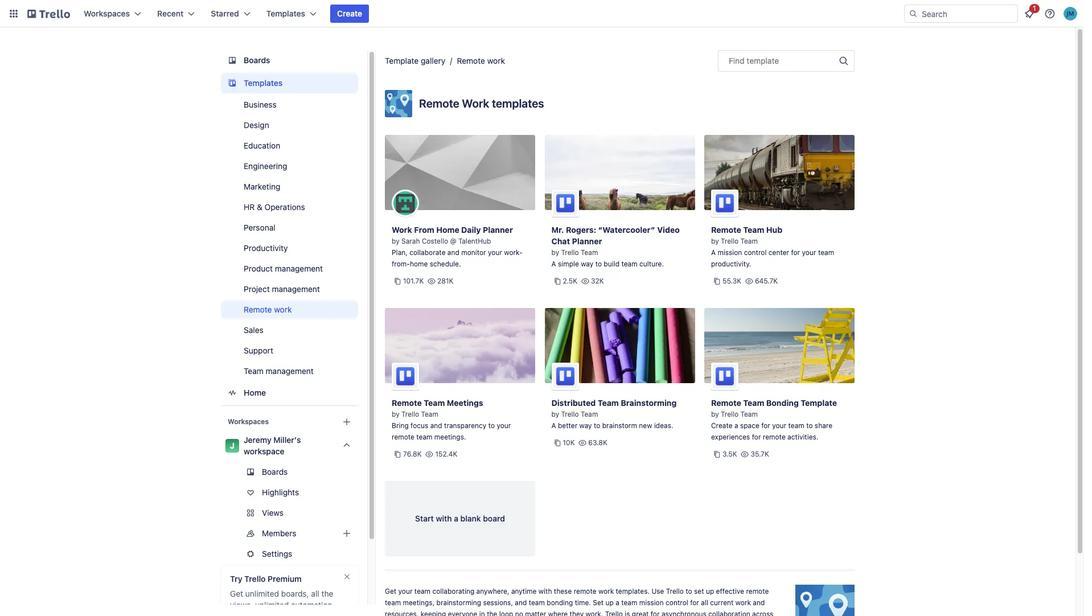 Task type: describe. For each thing, give the bounding box(es) containing it.
1 vertical spatial templates
[[244, 78, 283, 88]]

monitor
[[462, 248, 486, 257]]

jeremy
[[244, 435, 272, 445]]

management for product management
[[275, 264, 323, 273]]

trello inside "try trello premium get unlimited boards, all the views, unlimited automation, and more."
[[245, 574, 266, 584]]

matter
[[525, 610, 547, 616]]

1 vertical spatial remote work
[[244, 305, 292, 315]]

forward image for settings
[[356, 548, 370, 561]]

share
[[815, 422, 833, 430]]

0 horizontal spatial remote work link
[[221, 301, 358, 319]]

team up is
[[622, 599, 638, 607]]

no
[[515, 610, 524, 616]]

by inside remote team meetings by trello team bring focus and transparency to your remote team meetings.
[[392, 410, 400, 419]]

"watercooler"
[[599, 225, 656, 235]]

&
[[257, 202, 263, 212]]

by inside "distributed team brainstorming by trello team a better way to brainstorm new ideas."
[[552, 410, 560, 419]]

10k
[[563, 439, 575, 447]]

mr. rogers: "watercooler" video chat planner by trello team a simple way to build team culture.
[[552, 225, 680, 268]]

forward image for views
[[356, 507, 370, 520]]

bonding
[[547, 599, 573, 607]]

remote for meetings
[[392, 398, 422, 408]]

asynchronous
[[662, 610, 707, 616]]

recent button
[[150, 5, 202, 23]]

template inside remote team bonding template by trello team create a space for your team to share experiences for remote activities.
[[801, 398, 838, 408]]

resources,
[[385, 610, 419, 616]]

1 horizontal spatial up
[[706, 587, 715, 596]]

settings
[[262, 549, 293, 559]]

they
[[570, 610, 584, 616]]

all inside "try trello premium get unlimited boards, all the views, unlimited automation, and more."
[[311, 589, 320, 599]]

build
[[604, 260, 620, 268]]

board
[[483, 514, 505, 524]]

get inside "try trello premium get unlimited boards, all the views, unlimited automation, and more."
[[230, 589, 243, 599]]

product
[[244, 264, 273, 273]]

to inside remote team bonding template by trello team create a space for your team to share experiences for remote activities.
[[807, 422, 813, 430]]

remote team bonding template by trello team create a space for your team to share experiences for remote activities.
[[712, 398, 838, 442]]

create inside button
[[337, 9, 362, 18]]

marketing
[[244, 182, 281, 191]]

remote team meetings by trello team bring focus and transparency to your remote team meetings.
[[392, 398, 511, 442]]

education
[[244, 141, 281, 150]]

back to home image
[[27, 5, 70, 23]]

forward image
[[356, 527, 370, 541]]

1 horizontal spatial remote work icon image
[[782, 585, 855, 616]]

trello team image for mr. rogers: "watercooler" video chat planner
[[552, 190, 579, 217]]

planner inside work from home daily planner by sarah costello @ talenthub plan, collaborate and monitor your work- from-home schedule.
[[483, 225, 513, 235]]

templates
[[492, 97, 544, 110]]

trello team image for remote team meetings
[[392, 363, 419, 390]]

2.5k
[[563, 277, 578, 285]]

everyone
[[448, 610, 478, 616]]

add image
[[340, 527, 354, 541]]

team inside mr. rogers: "watercooler" video chat planner by trello team a simple way to build team culture.
[[581, 248, 598, 257]]

by inside remote team hub by trello team a mission control center for your team productivity.
[[712, 237, 719, 246]]

to inside "get your team collaborating anywhere, anytime with these remote work templates. use trello to set up effective remote team meetings, brainstorming sessions, and team bonding time. set up a team mission control for all current work and resources, keeping everyone in the loop no matter where they work. trello is great for asynchronous collaboration acro"
[[686, 587, 693, 596]]

1 vertical spatial workspaces
[[228, 418, 269, 426]]

get inside "get your team collaborating anywhere, anytime with these remote work templates. use trello to set up effective remote team meetings, brainstorming sessions, and team bonding time. set up a team mission control for all current work and resources, keeping everyone in the loop no matter where they work. trello is great for asynchronous collaboration acro"
[[385, 587, 397, 596]]

remote inside remote team bonding template by trello team create a space for your team to share experiences for remote activities.
[[763, 433, 786, 442]]

start with a blank board button
[[385, 481, 536, 557]]

operations
[[265, 202, 305, 212]]

j
[[230, 441, 235, 451]]

remote for templates
[[419, 97, 460, 110]]

trello inside remote team hub by trello team a mission control center for your team productivity.
[[721, 237, 739, 246]]

home image
[[226, 386, 239, 400]]

1 horizontal spatial remote work link
[[457, 56, 505, 66]]

work up set
[[599, 587, 614, 596]]

remote for hub
[[712, 225, 742, 235]]

bonding
[[767, 398, 799, 408]]

way inside mr. rogers: "watercooler" video chat planner by trello team a simple way to build team culture.
[[581, 260, 594, 268]]

sales link
[[221, 321, 358, 340]]

try
[[230, 574, 243, 584]]

sales
[[244, 325, 264, 335]]

sessions,
[[483, 599, 513, 607]]

management for team management
[[266, 366, 314, 376]]

to inside "distributed team brainstorming by trello team a better way to brainstorm new ideas."
[[594, 422, 601, 430]]

brainstorm
[[603, 422, 638, 430]]

design
[[244, 120, 269, 130]]

a inside mr. rogers: "watercooler" video chat planner by trello team a simple way to build team culture.
[[552, 260, 556, 268]]

brainstorming
[[437, 599, 482, 607]]

for right great
[[651, 610, 660, 616]]

0 vertical spatial work
[[462, 97, 490, 110]]

sarah
[[402, 237, 420, 246]]

rogers:
[[566, 225, 597, 235]]

primary element
[[0, 0, 1085, 27]]

Search field
[[918, 5, 1018, 22]]

all inside "get your team collaborating anywhere, anytime with these remote work templates. use trello to set up effective remote team meetings, brainstorming sessions, and team bonding time. set up a team mission control for all current work and resources, keeping everyone in the loop no matter where they work. trello is great for asynchronous collaboration acro"
[[702, 599, 709, 607]]

for down set
[[691, 599, 700, 607]]

and up no
[[515, 599, 527, 607]]

start
[[415, 514, 434, 524]]

your inside work from home daily planner by sarah costello @ talenthub plan, collaborate and monitor your work- from-home schedule.
[[488, 248, 503, 257]]

a for remote team hub
[[712, 248, 716, 257]]

remote right effective
[[747, 587, 769, 596]]

talenthub
[[459, 237, 491, 246]]

home
[[410, 260, 428, 268]]

where
[[549, 610, 568, 616]]

281k
[[438, 277, 454, 285]]

remote for bonding
[[712, 398, 742, 408]]

remote down project on the top of page
[[244, 305, 272, 315]]

templates inside popup button
[[266, 9, 305, 18]]

3.5k
[[723, 450, 738, 459]]

video
[[658, 225, 680, 235]]

and inside "try trello premium get unlimited boards, all the views, unlimited automation, and more."
[[230, 612, 244, 616]]

planner inside mr. rogers: "watercooler" video chat planner by trello team a simple way to build team culture.
[[572, 236, 603, 246]]

work from home daily planner by sarah costello @ talenthub plan, collaborate and monitor your work- from-home schedule.
[[392, 225, 523, 268]]

the inside "get your team collaborating anywhere, anytime with these remote work templates. use trello to set up effective remote team meetings, brainstorming sessions, and team bonding time. set up a team mission control for all current work and resources, keeping everyone in the loop no matter where they work. trello is great for asynchronous collaboration acro"
[[487, 610, 498, 616]]

keeping
[[421, 610, 446, 616]]

start with a blank board
[[415, 514, 505, 524]]

create button
[[330, 5, 369, 23]]

effective
[[717, 587, 745, 596]]

0 vertical spatial remote work
[[457, 56, 505, 66]]

trello inside remote team meetings by trello team bring focus and transparency to your remote team meetings.
[[402, 410, 419, 419]]

collaborate
[[410, 248, 446, 257]]

experiences
[[712, 433, 751, 442]]

set
[[695, 587, 705, 596]]

management for project management
[[272, 284, 320, 294]]

hr & operations link
[[221, 198, 358, 217]]

meetings.
[[435, 433, 466, 442]]

premium
[[268, 574, 302, 584]]

with inside "get your team collaborating anywhere, anytime with these remote work templates. use trello to set up effective remote team meetings, brainstorming sessions, and team bonding time. set up a team mission control for all current work and resources, keeping everyone in the loop no matter where they work. trello is great for asynchronous collaboration acro"
[[539, 587, 552, 596]]

a inside "get your team collaborating anywhere, anytime with these remote work templates. use trello to set up effective remote team meetings, brainstorming sessions, and team bonding time. set up a team mission control for all current work and resources, keeping everyone in the loop no matter where they work. trello is great for asynchronous collaboration acro"
[[616, 599, 620, 607]]

highlights
[[262, 488, 299, 497]]

productivity link
[[221, 239, 358, 258]]

trello right use
[[667, 587, 684, 596]]

mission inside remote team hub by trello team a mission control center for your team productivity.
[[718, 248, 743, 257]]

design link
[[221, 116, 358, 134]]

distributed team brainstorming by trello team a better way to brainstorm new ideas.
[[552, 398, 677, 430]]

find template
[[729, 56, 780, 66]]

anywhere,
[[477, 587, 510, 596]]

team inside remote team meetings by trello team bring focus and transparency to your remote team meetings.
[[417, 433, 433, 442]]

@
[[450, 237, 457, 246]]

collaboration
[[709, 610, 751, 616]]

for right space
[[762, 422, 771, 430]]

trello left is
[[606, 610, 623, 616]]

trello team image for remote team bonding template
[[712, 363, 739, 390]]

trello inside remote team bonding template by trello team create a space for your team to share experiences for remote activities.
[[721, 410, 739, 419]]

use
[[652, 587, 665, 596]]

team up "meetings,"
[[415, 587, 431, 596]]

meetings
[[447, 398, 484, 408]]

with inside "start with a blank board" button
[[436, 514, 452, 524]]

work up the collaboration
[[736, 599, 752, 607]]

schedule.
[[430, 260, 461, 268]]

team inside remote team hub by trello team a mission control center for your team productivity.
[[819, 248, 835, 257]]

and right current at bottom
[[753, 599, 765, 607]]

members link
[[221, 525, 370, 543]]

trello inside mr. rogers: "watercooler" video chat planner by trello team a simple way to build team culture.
[[562, 248, 579, 257]]

mr.
[[552, 225, 564, 235]]

education link
[[221, 137, 358, 155]]



Task type: vqa. For each thing, say whether or not it's contained in the screenshot.


Task type: locate. For each thing, give the bounding box(es) containing it.
home
[[437, 225, 460, 235], [244, 388, 266, 398]]

from
[[414, 225, 435, 235]]

remote work icon image
[[385, 90, 413, 117], [782, 585, 855, 616]]

a left the simple
[[552, 260, 556, 268]]

0 vertical spatial the
[[322, 589, 334, 599]]

templates right starred popup button
[[266, 9, 305, 18]]

team down focus
[[417, 433, 433, 442]]

your for remote team bonding template
[[773, 422, 787, 430]]

152.4k
[[436, 450, 458, 459]]

a for distributed team brainstorming
[[552, 422, 556, 430]]

team right center
[[819, 248, 835, 257]]

space
[[741, 422, 760, 430]]

0 vertical spatial workspaces
[[84, 9, 130, 18]]

1 vertical spatial the
[[487, 610, 498, 616]]

1 vertical spatial create
[[712, 422, 733, 430]]

way inside "distributed team brainstorming by trello team a better way to brainstorm new ideas."
[[580, 422, 592, 430]]

team right build
[[622, 260, 638, 268]]

remote up 35.7k
[[763, 433, 786, 442]]

remote inside remote team hub by trello team a mission control center for your team productivity.
[[712, 225, 742, 235]]

1 horizontal spatial get
[[385, 587, 397, 596]]

1 forward image from the top
[[356, 507, 370, 520]]

brainstorming
[[621, 398, 677, 408]]

mission up the productivity.
[[718, 248, 743, 257]]

0 vertical spatial templates
[[266, 9, 305, 18]]

a up experiences
[[735, 422, 739, 430]]

1 horizontal spatial all
[[702, 599, 709, 607]]

team inside mr. rogers: "watercooler" video chat planner by trello team a simple way to build team culture.
[[622, 260, 638, 268]]

by inside remote team bonding template by trello team create a space for your team to share experiences for remote activities.
[[712, 410, 719, 419]]

remote up time.
[[574, 587, 597, 596]]

all up automation,
[[311, 589, 320, 599]]

0 horizontal spatial all
[[311, 589, 320, 599]]

views link
[[221, 504, 370, 522]]

remote down bring
[[392, 433, 415, 442]]

a inside button
[[454, 514, 459, 524]]

work up sarah
[[392, 225, 412, 235]]

0 horizontal spatial control
[[666, 599, 689, 607]]

0 vertical spatial control
[[745, 248, 767, 257]]

remote work up the remote work templates
[[457, 56, 505, 66]]

0 vertical spatial boards
[[244, 55, 270, 65]]

team up resources,
[[385, 599, 401, 607]]

boards link up templates link
[[221, 50, 358, 71]]

a inside remote team bonding template by trello team create a space for your team to share experiences for remote activities.
[[735, 422, 739, 430]]

0 vertical spatial planner
[[483, 225, 513, 235]]

0 vertical spatial with
[[436, 514, 452, 524]]

product management link
[[221, 260, 358, 278]]

a down templates.
[[616, 599, 620, 607]]

work inside the remote work link
[[274, 305, 292, 315]]

a inside "distributed team brainstorming by trello team a better way to brainstorm new ideas."
[[552, 422, 556, 430]]

0 horizontal spatial trello team image
[[552, 363, 579, 390]]

trello right try
[[245, 574, 266, 584]]

team management link
[[221, 362, 358, 381]]

remote up space
[[712, 398, 742, 408]]

trello team image
[[552, 190, 579, 217], [392, 363, 419, 390], [712, 363, 739, 390]]

your down the bonding
[[773, 422, 787, 430]]

0 horizontal spatial with
[[436, 514, 452, 524]]

0 horizontal spatial home
[[244, 388, 266, 398]]

home up @ at the top
[[437, 225, 460, 235]]

boards,
[[281, 589, 309, 599]]

chat
[[552, 236, 570, 246]]

a left better in the right of the page
[[552, 422, 556, 430]]

starred
[[211, 9, 239, 18]]

support
[[244, 346, 273, 356]]

remote work link up the remote work templates
[[457, 56, 505, 66]]

remote inside remote team bonding template by trello team create a space for your team to share experiences for remote activities.
[[712, 398, 742, 408]]

templates
[[266, 9, 305, 18], [244, 78, 283, 88]]

2 horizontal spatial trello team image
[[712, 363, 739, 390]]

team
[[819, 248, 835, 257], [622, 260, 638, 268], [789, 422, 805, 430], [417, 433, 433, 442], [415, 587, 431, 596], [385, 599, 401, 607], [529, 599, 545, 607], [622, 599, 638, 607]]

0 horizontal spatial remote work
[[244, 305, 292, 315]]

your right center
[[803, 248, 817, 257]]

2 horizontal spatial a
[[735, 422, 739, 430]]

create inside remote team bonding template by trello team create a space for your team to share experiences for remote activities.
[[712, 422, 733, 430]]

get up views,
[[230, 589, 243, 599]]

2 vertical spatial a
[[552, 422, 556, 430]]

to left set
[[686, 587, 693, 596]]

1 horizontal spatial work
[[462, 97, 490, 110]]

1 horizontal spatial create
[[712, 422, 733, 430]]

work
[[462, 97, 490, 110], [392, 225, 412, 235]]

your for remote team hub
[[803, 248, 817, 257]]

planner up talenthub
[[483, 225, 513, 235]]

your left work-
[[488, 248, 503, 257]]

trello team image for remote team hub
[[712, 190, 739, 217]]

1 vertical spatial mission
[[640, 599, 664, 607]]

boards link for views
[[221, 463, 358, 481]]

1 vertical spatial with
[[539, 587, 552, 596]]

is
[[625, 610, 630, 616]]

0 horizontal spatial template
[[385, 56, 419, 66]]

trello up focus
[[402, 410, 419, 419]]

to inside mr. rogers: "watercooler" video chat planner by trello team a simple way to build team culture.
[[596, 260, 602, 268]]

team up activities.
[[789, 422, 805, 430]]

0 horizontal spatial mission
[[640, 599, 664, 607]]

management down productivity "link"
[[275, 264, 323, 273]]

hub
[[767, 225, 783, 235]]

2 vertical spatial management
[[266, 366, 314, 376]]

remote up the productivity.
[[712, 225, 742, 235]]

planner down rogers:
[[572, 236, 603, 246]]

business
[[244, 100, 277, 109]]

forward image
[[356, 507, 370, 520], [356, 548, 370, 561]]

forward image inside the settings link
[[356, 548, 370, 561]]

32k
[[591, 277, 604, 285]]

template left "gallery"
[[385, 56, 419, 66]]

your for remote team meetings
[[497, 422, 511, 430]]

get up resources,
[[385, 587, 397, 596]]

trello team image for distributed team brainstorming
[[552, 363, 579, 390]]

in
[[480, 610, 485, 616]]

boards for home
[[244, 55, 270, 65]]

1 horizontal spatial with
[[539, 587, 552, 596]]

1 vertical spatial control
[[666, 599, 689, 607]]

from-
[[392, 260, 410, 268]]

to right transparency
[[489, 422, 495, 430]]

0 vertical spatial unlimited
[[245, 589, 279, 599]]

mission down use
[[640, 599, 664, 607]]

remote down "gallery"
[[419, 97, 460, 110]]

0 vertical spatial up
[[706, 587, 715, 596]]

remote right "gallery"
[[457, 56, 485, 66]]

templates button
[[260, 5, 324, 23]]

hr & operations
[[244, 202, 305, 212]]

boards link for home
[[221, 50, 358, 71]]

engineering link
[[221, 157, 358, 175]]

daily
[[462, 225, 481, 235]]

0 vertical spatial create
[[337, 9, 362, 18]]

home link
[[221, 383, 358, 403]]

1 horizontal spatial planner
[[572, 236, 603, 246]]

jeremy miller (jeremymiller198) image
[[1064, 7, 1078, 21]]

trello up the productivity.
[[721, 237, 739, 246]]

management
[[275, 264, 323, 273], [272, 284, 320, 294], [266, 366, 314, 376]]

management down product management link
[[272, 284, 320, 294]]

remote work link up the sales "link"
[[221, 301, 358, 319]]

0 horizontal spatial a
[[454, 514, 459, 524]]

a left blank
[[454, 514, 459, 524]]

0 vertical spatial trello team image
[[712, 190, 739, 217]]

0 horizontal spatial remote work icon image
[[385, 90, 413, 117]]

for
[[792, 248, 801, 257], [762, 422, 771, 430], [752, 433, 761, 442], [691, 599, 700, 607], [651, 610, 660, 616]]

0 vertical spatial remote work icon image
[[385, 90, 413, 117]]

plan,
[[392, 248, 408, 257]]

remote up bring
[[392, 398, 422, 408]]

team management
[[244, 366, 314, 376]]

for inside remote team hub by trello team a mission control center for your team productivity.
[[792, 248, 801, 257]]

0 vertical spatial home
[[437, 225, 460, 235]]

way right better in the right of the page
[[580, 422, 592, 430]]

by up better in the right of the page
[[552, 410, 560, 419]]

productivity.
[[712, 260, 752, 268]]

for right center
[[792, 248, 801, 257]]

views
[[262, 508, 284, 518]]

by up experiences
[[712, 410, 719, 419]]

open information menu image
[[1045, 8, 1056, 19]]

personal
[[244, 223, 276, 232]]

control up "asynchronous"
[[666, 599, 689, 607]]

0 horizontal spatial up
[[606, 599, 614, 607]]

55.3k
[[723, 277, 742, 285]]

current
[[711, 599, 734, 607]]

2 forward image from the top
[[356, 548, 370, 561]]

costello
[[422, 237, 448, 246]]

bring
[[392, 422, 409, 430]]

remote work templates
[[419, 97, 544, 110]]

1 vertical spatial remote work link
[[221, 301, 358, 319]]

trello up better in the right of the page
[[562, 410, 579, 419]]

1 horizontal spatial trello team image
[[552, 190, 579, 217]]

forward image down forward image
[[356, 548, 370, 561]]

0 vertical spatial boards link
[[221, 50, 358, 71]]

1 horizontal spatial control
[[745, 248, 767, 257]]

highlights link
[[221, 484, 358, 502]]

work up the remote work templates
[[488, 56, 505, 66]]

1 vertical spatial home
[[244, 388, 266, 398]]

create a workspace image
[[340, 415, 354, 429]]

by up the productivity.
[[712, 237, 719, 246]]

1 horizontal spatial remote work
[[457, 56, 505, 66]]

remote inside remote team meetings by trello team bring focus and transparency to your remote team meetings.
[[392, 398, 422, 408]]

boards up highlights
[[262, 467, 288, 477]]

1 horizontal spatial a
[[616, 599, 620, 607]]

boards link up highlights link
[[221, 463, 358, 481]]

and right focus
[[431, 422, 443, 430]]

your up "meetings,"
[[399, 587, 413, 596]]

1 vertical spatial boards link
[[221, 463, 358, 481]]

by up plan,
[[392, 237, 400, 246]]

0 horizontal spatial create
[[337, 9, 362, 18]]

1 horizontal spatial the
[[487, 610, 498, 616]]

work left templates at top
[[462, 97, 490, 110]]

workspaces
[[84, 9, 130, 18], [228, 418, 269, 426]]

your right transparency
[[497, 422, 511, 430]]

a up the productivity.
[[712, 248, 716, 257]]

create
[[337, 9, 362, 18], [712, 422, 733, 430]]

focus
[[411, 422, 429, 430]]

control inside "get your team collaborating anywhere, anytime with these remote work templates. use trello to set up effective remote team meetings, brainstorming sessions, and team bonding time. set up a team mission control for all current work and resources, keeping everyone in the loop no matter where they work. trello is great for asynchronous collaboration acro"
[[666, 599, 689, 607]]

your inside remote team bonding template by trello team create a space for your team to share experiences for remote activities.
[[773, 422, 787, 430]]

the up automation,
[[322, 589, 334, 599]]

forward image inside views link
[[356, 507, 370, 520]]

automation,
[[291, 601, 335, 610]]

workspaces inside popup button
[[84, 9, 130, 18]]

1 vertical spatial remote work icon image
[[782, 585, 855, 616]]

home right home icon
[[244, 388, 266, 398]]

by down chat
[[552, 248, 560, 257]]

distributed
[[552, 398, 596, 408]]

meetings,
[[403, 599, 435, 607]]

culture.
[[640, 260, 664, 268]]

sarah costello @ talenthub image
[[392, 190, 419, 217]]

collaborating
[[433, 587, 475, 596]]

mission inside "get your team collaborating anywhere, anytime with these remote work templates. use trello to set up effective remote team meetings, brainstorming sessions, and team bonding time. set up a team mission control for all current work and resources, keeping everyone in the loop no matter where they work. trello is great for asynchronous collaboration acro"
[[640, 599, 664, 607]]

views,
[[230, 601, 253, 610]]

0 horizontal spatial work
[[392, 225, 412, 235]]

and
[[448, 248, 460, 257], [431, 422, 443, 430], [515, 599, 527, 607], [753, 599, 765, 607], [230, 612, 244, 616]]

trello inside "distributed team brainstorming by trello team a better way to brainstorm new ideas."
[[562, 410, 579, 419]]

0 vertical spatial remote work link
[[457, 56, 505, 66]]

0 horizontal spatial get
[[230, 589, 243, 599]]

work-
[[504, 248, 523, 257]]

team inside remote team bonding template by trello team create a space for your team to share experiences for remote activities.
[[789, 422, 805, 430]]

productivity
[[244, 243, 288, 253]]

0 vertical spatial management
[[275, 264, 323, 273]]

2 vertical spatial a
[[616, 599, 620, 607]]

the right in
[[487, 610, 498, 616]]

your inside "get your team collaborating anywhere, anytime with these remote work templates. use trello to set up effective remote team meetings, brainstorming sessions, and team bonding time. set up a team mission control for all current work and resources, keeping everyone in the loop no matter where they work. trello is great for asynchronous collaboration acro"
[[399, 587, 413, 596]]

template gallery
[[385, 56, 446, 66]]

remote work link
[[457, 56, 505, 66], [221, 301, 358, 319]]

by inside work from home daily planner by sarah costello @ talenthub plan, collaborate and monitor your work- from-home schedule.
[[392, 237, 400, 246]]

boards for views
[[262, 467, 288, 477]]

1 vertical spatial up
[[606, 599, 614, 607]]

1 horizontal spatial workspaces
[[228, 418, 269, 426]]

1 vertical spatial template
[[801, 398, 838, 408]]

remote
[[392, 433, 415, 442], [763, 433, 786, 442], [574, 587, 597, 596], [747, 587, 769, 596]]

Find template field
[[718, 50, 855, 72]]

remote work down project on the top of page
[[244, 305, 292, 315]]

1 notification image
[[1023, 7, 1037, 21]]

trello up experiences
[[721, 410, 739, 419]]

and down @ at the top
[[448, 248, 460, 257]]

your inside remote team meetings by trello team bring focus and transparency to your remote team meetings.
[[497, 422, 511, 430]]

work down project management
[[274, 305, 292, 315]]

set
[[593, 599, 604, 607]]

and inside remote team meetings by trello team bring focus and transparency to your remote team meetings.
[[431, 422, 443, 430]]

0 vertical spatial mission
[[718, 248, 743, 257]]

and down views,
[[230, 612, 244, 616]]

team
[[744, 225, 765, 235], [741, 237, 758, 246], [581, 248, 598, 257], [244, 366, 264, 376], [424, 398, 445, 408], [598, 398, 619, 408], [744, 398, 765, 408], [421, 410, 439, 419], [581, 410, 598, 419], [741, 410, 758, 419]]

control inside remote team hub by trello team a mission control center for your team productivity.
[[745, 248, 767, 257]]

1 vertical spatial planner
[[572, 236, 603, 246]]

project management link
[[221, 280, 358, 299]]

0 horizontal spatial workspaces
[[84, 9, 130, 18]]

search image
[[909, 9, 918, 18]]

way right the simple
[[581, 260, 594, 268]]

blank
[[461, 514, 481, 524]]

boards link
[[221, 50, 358, 71], [221, 463, 358, 481]]

1 vertical spatial a
[[552, 260, 556, 268]]

1 vertical spatial forward image
[[356, 548, 370, 561]]

team up matter
[[529, 599, 545, 607]]

1 horizontal spatial home
[[437, 225, 460, 235]]

business link
[[221, 96, 358, 114]]

1 vertical spatial work
[[392, 225, 412, 235]]

for down space
[[752, 433, 761, 442]]

more.
[[246, 612, 267, 616]]

templates up business
[[244, 78, 283, 88]]

the
[[322, 589, 334, 599], [487, 610, 498, 616]]

these
[[554, 587, 572, 596]]

get
[[385, 587, 397, 596], [230, 589, 243, 599]]

1 horizontal spatial template
[[801, 398, 838, 408]]

control
[[745, 248, 767, 257], [666, 599, 689, 607]]

template up 'share'
[[801, 398, 838, 408]]

board image
[[226, 54, 239, 67]]

the inside "try trello premium get unlimited boards, all the views, unlimited automation, and more."
[[322, 589, 334, 599]]

2 boards link from the top
[[221, 463, 358, 481]]

1 vertical spatial unlimited
[[255, 601, 289, 610]]

templates link
[[221, 73, 358, 93]]

1 vertical spatial a
[[454, 514, 459, 524]]

trello team image
[[712, 190, 739, 217], [552, 363, 579, 390]]

work inside work from home daily planner by sarah costello @ talenthub plan, collaborate and monitor your work- from-home schedule.
[[392, 225, 412, 235]]

with left these
[[539, 587, 552, 596]]

template board image
[[226, 76, 239, 90]]

control left center
[[745, 248, 767, 257]]

and inside work from home daily planner by sarah costello @ talenthub plan, collaborate and monitor your work- from-home schedule.
[[448, 248, 460, 257]]

by inside mr. rogers: "watercooler" video chat planner by trello team a simple way to build team culture.
[[552, 248, 560, 257]]

by up bring
[[392, 410, 400, 419]]

1 vertical spatial way
[[580, 422, 592, 430]]

0 vertical spatial forward image
[[356, 507, 370, 520]]

transparency
[[444, 422, 487, 430]]

to up 63.8k
[[594, 422, 601, 430]]

trello up the simple
[[562, 248, 579, 257]]

1 horizontal spatial mission
[[718, 248, 743, 257]]

0 vertical spatial a
[[712, 248, 716, 257]]

mission
[[718, 248, 743, 257], [640, 599, 664, 607]]

up
[[706, 587, 715, 596], [606, 599, 614, 607]]

your inside remote team hub by trello team a mission control center for your team productivity.
[[803, 248, 817, 257]]

boards right board icon
[[244, 55, 270, 65]]

work.
[[586, 610, 604, 616]]

template
[[385, 56, 419, 66], [801, 398, 838, 408]]

support link
[[221, 342, 358, 360]]

to up activities.
[[807, 422, 813, 430]]

remote inside remote team meetings by trello team bring focus and transparency to your remote team meetings.
[[392, 433, 415, 442]]

1 boards link from the top
[[221, 50, 358, 71]]

76.8k
[[403, 450, 422, 459]]

a inside remote team hub by trello team a mission control center for your team productivity.
[[712, 248, 716, 257]]

management down support link
[[266, 366, 314, 376]]

0 horizontal spatial the
[[322, 589, 334, 599]]

0 vertical spatial template
[[385, 56, 419, 66]]

all down set
[[702, 599, 709, 607]]

0 vertical spatial way
[[581, 260, 594, 268]]

1 vertical spatial management
[[272, 284, 320, 294]]

0 vertical spatial a
[[735, 422, 739, 430]]

with right start
[[436, 514, 452, 524]]

to inside remote team meetings by trello team bring focus and transparency to your remote team meetings.
[[489, 422, 495, 430]]

0 horizontal spatial trello team image
[[392, 363, 419, 390]]

to left build
[[596, 260, 602, 268]]

forward image up forward image
[[356, 507, 370, 520]]

remote team hub by trello team a mission control center for your team productivity.
[[712, 225, 835, 268]]

1 vertical spatial boards
[[262, 467, 288, 477]]

get your team collaborating anywhere, anytime with these remote work templates. use trello to set up effective remote team meetings, brainstorming sessions, and team bonding time. set up a team mission control for all current work and resources, keeping everyone in the loop no matter where they work. trello is great for asynchronous collaboration acro
[[385, 587, 774, 616]]

1 horizontal spatial trello team image
[[712, 190, 739, 217]]

645.7k
[[755, 277, 778, 285]]

0 horizontal spatial planner
[[483, 225, 513, 235]]

home inside work from home daily planner by sarah costello @ talenthub plan, collaborate and monitor your work- from-home schedule.
[[437, 225, 460, 235]]

1 vertical spatial trello team image
[[552, 363, 579, 390]]



